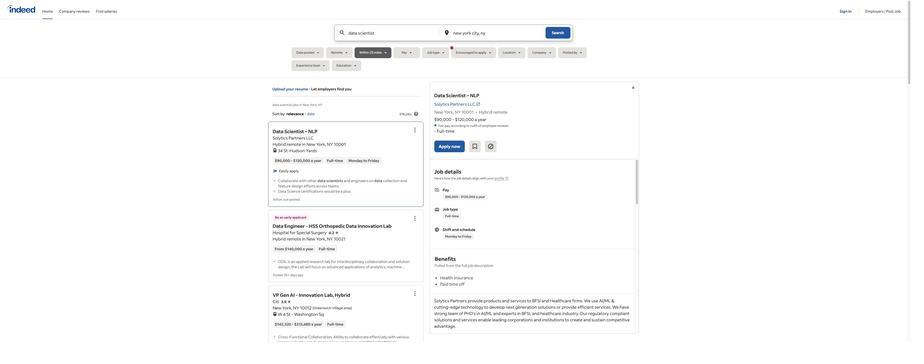 Task type: describe. For each thing, give the bounding box(es) containing it.
Edit location text field
[[452, 25, 535, 41]]

job actions for data engineer - hss orthopedic data innovation lab is collapsed image
[[412, 216, 418, 222]]

transit information image
[[273, 148, 277, 153]]

transit information image
[[273, 312, 277, 317]]

solytics partners llc (opens in a new tab) image
[[476, 102, 481, 106]]

job actions for data scientist – nlp is collapsed image
[[412, 127, 418, 134]]

4.2 out of five stars rating image
[[329, 231, 339, 236]]



Task type: locate. For each thing, give the bounding box(es) containing it.
3.9 out of five stars rating image
[[281, 300, 291, 305]]

job actions for vp gen ai - innovation lab, hybrid is collapsed image
[[412, 291, 418, 297]]

None search field
[[292, 25, 616, 73]]

help icon image
[[413, 111, 419, 117]]

job preferences (opens in a new window) image
[[505, 177, 509, 180]]

not interested image
[[488, 144, 494, 150]]

save this job image
[[472, 144, 478, 150]]

close job details image
[[630, 85, 637, 91]]

search: Job title, keywords, or company text field
[[347, 25, 430, 41]]



Task type: vqa. For each thing, say whether or not it's contained in the screenshot.
search field on the top of page
yes



